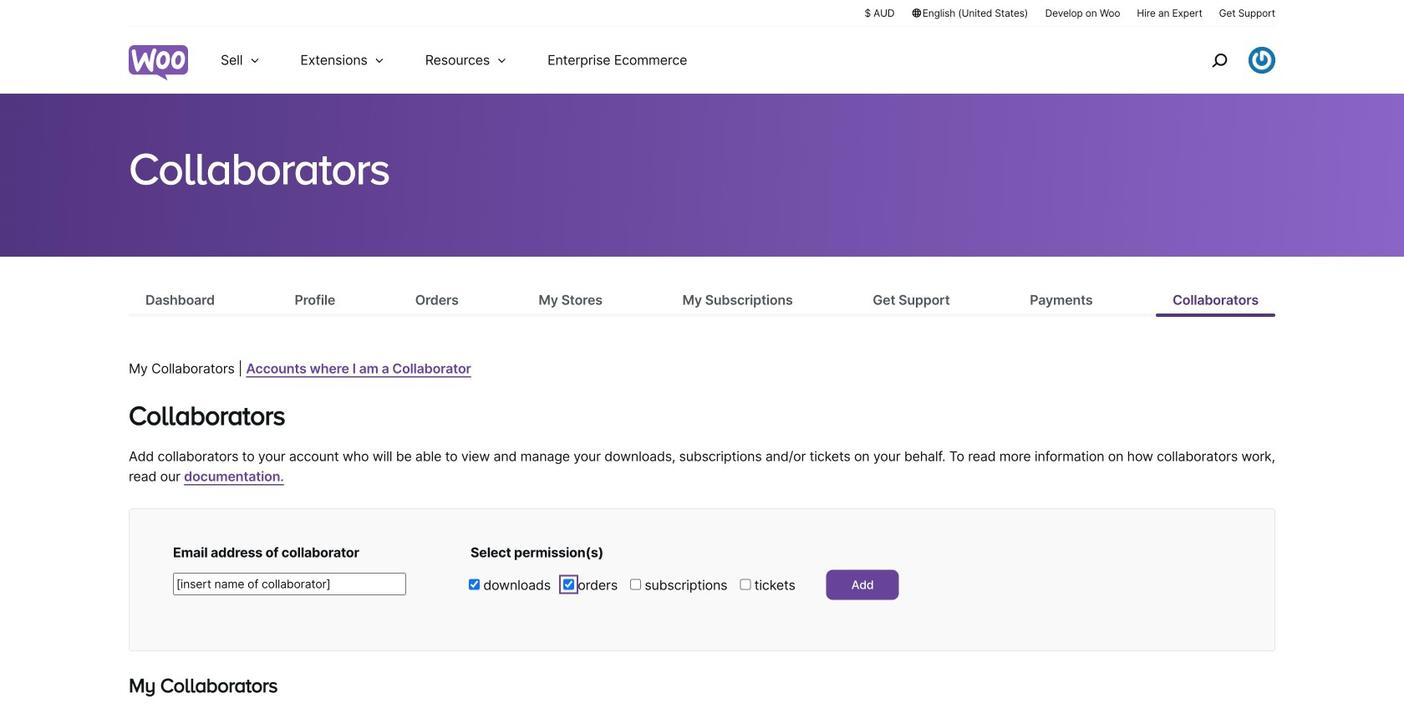 Task type: describe. For each thing, give the bounding box(es) containing it.
service navigation menu element
[[1177, 33, 1276, 87]]

open account menu image
[[1249, 47, 1276, 74]]



Task type: vqa. For each thing, say whether or not it's contained in the screenshot.
these),
no



Task type: locate. For each thing, give the bounding box(es) containing it.
search image
[[1207, 47, 1233, 74]]

None checkbox
[[631, 579, 641, 590]]

None checkbox
[[469, 579, 480, 590], [564, 579, 574, 590], [740, 579, 751, 590], [469, 579, 480, 590], [564, 579, 574, 590], [740, 579, 751, 590]]



